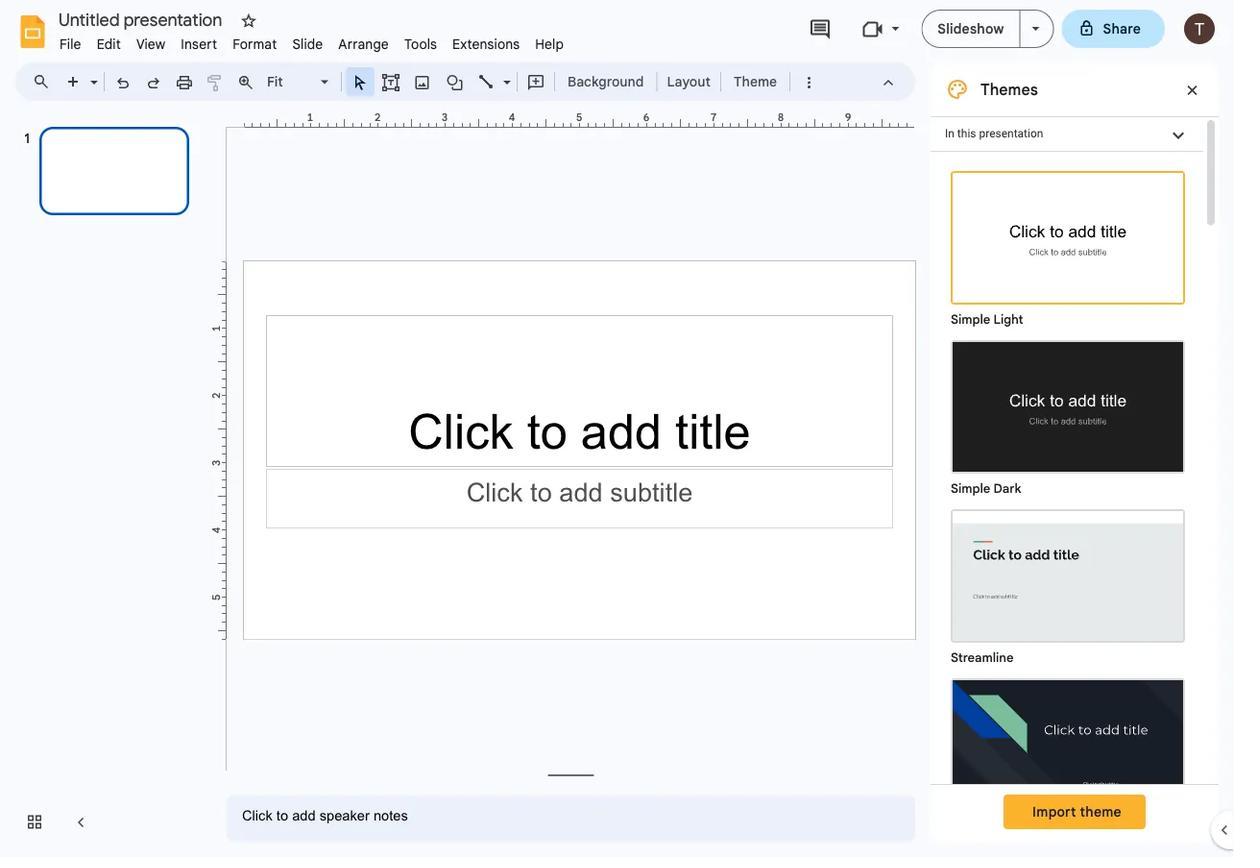 Task type: describe. For each thing, give the bounding box(es) containing it.
tools
[[404, 36, 437, 52]]

view
[[136, 36, 166, 52]]

Rename text field
[[52, 8, 234, 31]]

menu bar inside menu bar banner
[[52, 25, 572, 57]]

format
[[233, 36, 277, 52]]

extensions
[[453, 36, 520, 52]]

Zoom text field
[[264, 68, 318, 95]]

share button
[[1062, 10, 1166, 48]]

Focus radio
[[942, 669, 1195, 838]]

themes application
[[0, 0, 1235, 857]]

simple for simple dark
[[951, 481, 991, 496]]

main toolbar
[[57, 67, 825, 96]]

theme
[[1081, 803, 1122, 820]]

background button
[[559, 67, 653, 96]]

help
[[535, 36, 564, 52]]

slide
[[293, 36, 323, 52]]

in this presentation
[[946, 127, 1044, 140]]

navigation inside themes application
[[0, 109, 211, 857]]

share
[[1104, 20, 1142, 37]]

simple for simple light
[[951, 312, 991, 327]]

file
[[60, 36, 81, 52]]

import theme
[[1033, 803, 1122, 820]]

file menu item
[[52, 33, 89, 55]]

dark
[[994, 481, 1022, 496]]

Streamline radio
[[942, 500, 1195, 669]]

shape image
[[444, 68, 467, 95]]

Star checkbox
[[235, 8, 262, 35]]

themes section
[[931, 62, 1219, 857]]

layout
[[667, 73, 711, 90]]

option group inside themes section
[[931, 152, 1204, 857]]

view menu item
[[129, 33, 173, 55]]

simple light
[[951, 312, 1024, 327]]

simple dark
[[951, 481, 1022, 496]]

tools menu item
[[397, 33, 445, 55]]

arrange menu item
[[331, 33, 397, 55]]

select line image
[[499, 69, 511, 76]]

arrange
[[339, 36, 389, 52]]

theme button
[[725, 67, 786, 96]]

Zoom field
[[261, 68, 337, 96]]



Task type: vqa. For each thing, say whether or not it's contained in the screenshot.
Themes
yes



Task type: locate. For each thing, give the bounding box(es) containing it.
Simple Dark radio
[[942, 331, 1195, 500]]

option group
[[931, 152, 1204, 857]]

Simple Light radio
[[942, 161, 1195, 857]]

presentation options image
[[1033, 27, 1040, 31]]

in
[[946, 127, 955, 140]]

in this presentation tab
[[931, 116, 1204, 152]]

insert
[[181, 36, 217, 52]]

layout button
[[662, 67, 717, 96]]

extensions menu item
[[445, 33, 528, 55]]

1 simple from the top
[[951, 312, 991, 327]]

1 vertical spatial simple
[[951, 481, 991, 496]]

light
[[994, 312, 1024, 327]]

background
[[568, 73, 644, 90]]

simple
[[951, 312, 991, 327], [951, 481, 991, 496]]

help menu item
[[528, 33, 572, 55]]

edit
[[97, 36, 121, 52]]

new slide with layout image
[[86, 69, 98, 76]]

menu bar
[[52, 25, 572, 57]]

menu bar containing file
[[52, 25, 572, 57]]

presentation
[[980, 127, 1044, 140]]

simple left dark
[[951, 481, 991, 496]]

0 vertical spatial simple
[[951, 312, 991, 327]]

format menu item
[[225, 33, 285, 55]]

Menus field
[[24, 68, 66, 95]]

focus image
[[953, 680, 1184, 810]]

option group containing simple light
[[931, 152, 1204, 857]]

slide menu item
[[285, 33, 331, 55]]

slideshow button
[[922, 10, 1021, 48]]

slideshow
[[938, 20, 1005, 37]]

streamline
[[951, 650, 1014, 665]]

this
[[958, 127, 977, 140]]

import
[[1033, 803, 1077, 820]]

edit menu item
[[89, 33, 129, 55]]

insert menu item
[[173, 33, 225, 55]]

navigation
[[0, 109, 211, 857]]

theme
[[734, 73, 778, 90]]

insert image image
[[412, 68, 434, 95]]

import theme button
[[1004, 795, 1146, 829]]

menu bar banner
[[0, 0, 1235, 857]]

2 simple from the top
[[951, 481, 991, 496]]

simple left light
[[951, 312, 991, 327]]

themes
[[981, 80, 1039, 99]]



